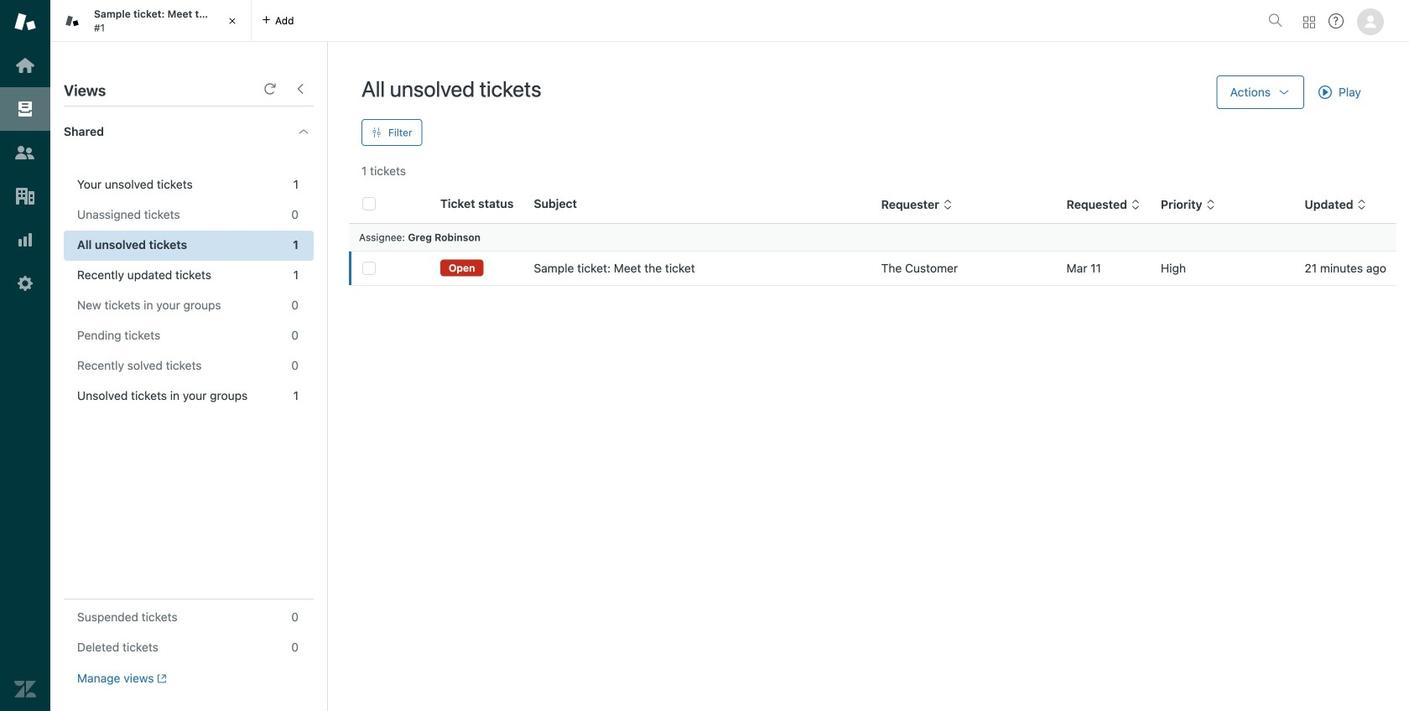 Task type: vqa. For each thing, say whether or not it's contained in the screenshot.
Hide panel views image
yes



Task type: describe. For each thing, give the bounding box(es) containing it.
close image
[[224, 13, 241, 29]]

organizations image
[[14, 185, 36, 207]]

get started image
[[14, 55, 36, 76]]

reporting image
[[14, 229, 36, 251]]



Task type: locate. For each thing, give the bounding box(es) containing it.
zendesk support image
[[14, 11, 36, 33]]

admin image
[[14, 273, 36, 294]]

row
[[349, 251, 1397, 286]]

views image
[[14, 98, 36, 120]]

zendesk products image
[[1304, 16, 1315, 28]]

zendesk image
[[14, 679, 36, 701]]

hide panel views image
[[294, 82, 307, 96]]

refresh views pane image
[[263, 82, 277, 96]]

opens in a new tab image
[[154, 674, 167, 684]]

heading
[[50, 107, 327, 157]]

tabs tab list
[[50, 0, 1262, 42]]

get help image
[[1329, 13, 1344, 29]]

customers image
[[14, 142, 36, 164]]

main element
[[0, 0, 50, 711]]

tab
[[50, 0, 252, 42]]



